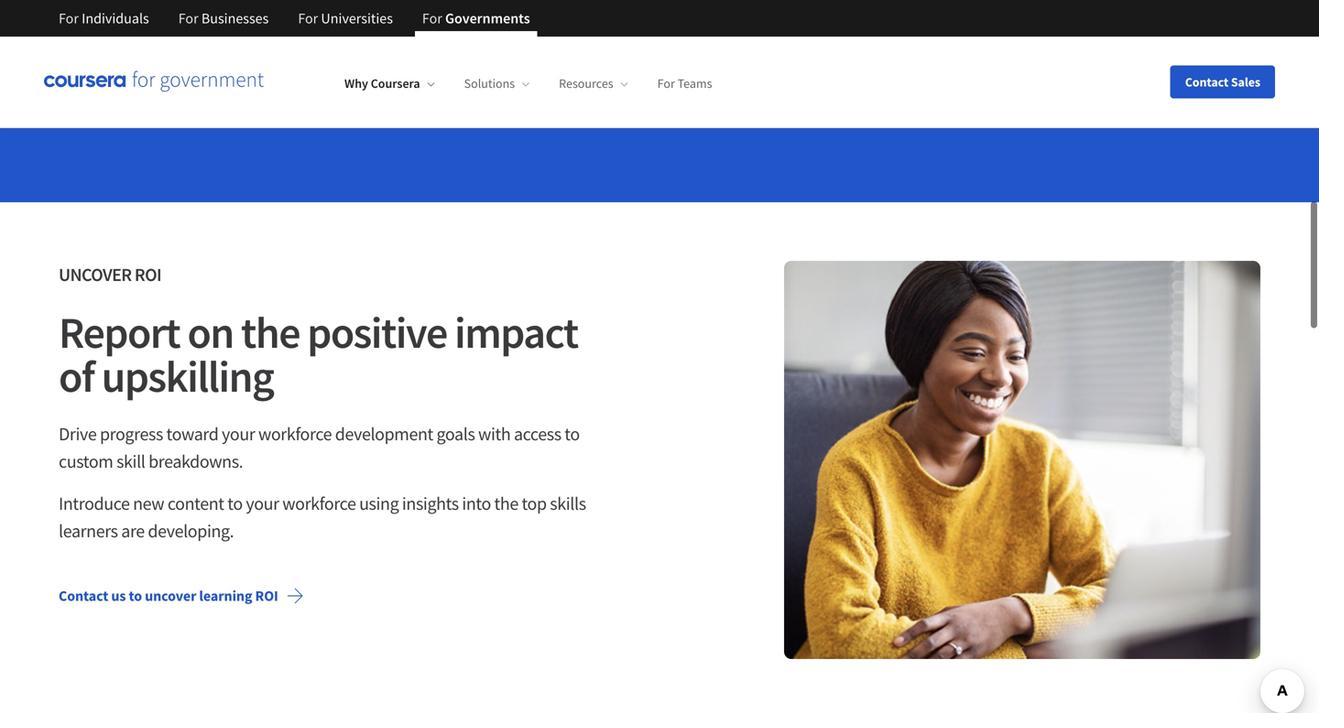 Task type: vqa. For each thing, say whether or not it's contained in the screenshot.
ROI to the right
yes



Task type: describe. For each thing, give the bounding box(es) containing it.
workforce inside introduce new content to your workforce using insights into the top skills learners are developing.
[[283, 493, 356, 516]]

universities
[[321, 9, 393, 27]]

for for businesses
[[178, 9, 199, 27]]

contact us to uncover learning roi link
[[44, 575, 319, 619]]

on
[[187, 305, 234, 360]]

contact us to uncover learning roi
[[59, 588, 278, 606]]

the inside introduce new content to your workforce using insights into the top skills learners are developing.
[[494, 493, 519, 516]]

businesses
[[201, 9, 269, 27]]

positive
[[307, 305, 447, 360]]

contact for contact us to uncover learning roi
[[59, 588, 108, 606]]

using
[[359, 493, 399, 516]]

insights
[[402, 493, 459, 516]]

introduce new content to your workforce using insights into the top skills learners are developing.
[[59, 493, 586, 543]]

banner navigation
[[44, 0, 545, 37]]

uncover roi image
[[785, 261, 1261, 660]]

uncover
[[59, 264, 132, 287]]

contact for contact sales
[[1186, 74, 1229, 90]]

content
[[168, 493, 224, 516]]

report
[[59, 305, 180, 360]]

your inside drive progress toward your workforce development goals with access to custom skill breakdowns.
[[222, 423, 255, 446]]

for teams
[[658, 75, 713, 92]]

development
[[335, 423, 433, 446]]

uncover
[[145, 588, 196, 606]]

why
[[345, 75, 368, 92]]

for businesses
[[178, 9, 269, 27]]

us
[[111, 588, 126, 606]]

contact sales
[[1186, 74, 1261, 90]]

for universities
[[298, 9, 393, 27]]

skills
[[550, 493, 586, 516]]

why coursera
[[345, 75, 420, 92]]

to inside introduce new content to your workforce using insights into the top skills learners are developing.
[[228, 493, 243, 516]]

coursera for government image
[[44, 71, 264, 93]]

with
[[478, 423, 511, 446]]

report on the positive impact of upskilling
[[59, 305, 578, 404]]

coursera
[[371, 75, 420, 92]]

breakdowns.
[[149, 451, 243, 474]]

for teams link
[[658, 75, 713, 92]]

individuals
[[82, 9, 149, 27]]



Task type: locate. For each thing, give the bounding box(es) containing it.
your inside introduce new content to your workforce using insights into the top skills learners are developing.
[[246, 493, 279, 516]]

learners
[[59, 520, 118, 543]]

why coursera link
[[345, 75, 435, 92]]

0 vertical spatial the
[[241, 305, 300, 360]]

1 vertical spatial your
[[246, 493, 279, 516]]

toward
[[166, 423, 219, 446]]

progress
[[100, 423, 163, 446]]

your right toward on the bottom left of page
[[222, 423, 255, 446]]

skill
[[116, 451, 145, 474]]

solutions link
[[464, 75, 530, 92]]

1 horizontal spatial to
[[228, 493, 243, 516]]

roi
[[135, 264, 161, 287], [255, 588, 278, 606]]

the inside the report on the positive impact of upskilling
[[241, 305, 300, 360]]

drive progress toward your workforce development goals with access to custom skill breakdowns.
[[59, 423, 580, 474]]

workforce
[[258, 423, 332, 446], [283, 493, 356, 516]]

for governments
[[422, 9, 530, 27]]

0 horizontal spatial to
[[129, 588, 142, 606]]

1 vertical spatial roi
[[255, 588, 278, 606]]

to right content
[[228, 493, 243, 516]]

developing.
[[148, 520, 234, 543]]

0 vertical spatial workforce
[[258, 423, 332, 446]]

0 vertical spatial to
[[565, 423, 580, 446]]

for individuals
[[59, 9, 149, 27]]

1 horizontal spatial contact
[[1186, 74, 1229, 90]]

0 horizontal spatial the
[[241, 305, 300, 360]]

contact left sales at the right top
[[1186, 74, 1229, 90]]

for left individuals
[[59, 9, 79, 27]]

0 vertical spatial roi
[[135, 264, 161, 287]]

solutions
[[464, 75, 515, 92]]

are
[[121, 520, 145, 543]]

to inside drive progress toward your workforce development goals with access to custom skill breakdowns.
[[565, 423, 580, 446]]

your right content
[[246, 493, 279, 516]]

the left top
[[494, 493, 519, 516]]

contact sales button
[[1171, 66, 1276, 99]]

contact
[[1186, 74, 1229, 90], [59, 588, 108, 606]]

roi right uncover
[[135, 264, 161, 287]]

upskilling
[[101, 349, 274, 404]]

1 vertical spatial the
[[494, 493, 519, 516]]

sales
[[1232, 74, 1261, 90]]

0 horizontal spatial roi
[[135, 264, 161, 287]]

0 horizontal spatial contact
[[59, 588, 108, 606]]

1 horizontal spatial roi
[[255, 588, 278, 606]]

for left governments in the left of the page
[[422, 9, 442, 27]]

the right on
[[241, 305, 300, 360]]

1 vertical spatial contact
[[59, 588, 108, 606]]

for left the universities
[[298, 9, 318, 27]]

your
[[222, 423, 255, 446], [246, 493, 279, 516]]

uncover roi
[[59, 264, 161, 287]]

2 horizontal spatial to
[[565, 423, 580, 446]]

top
[[522, 493, 547, 516]]

for for individuals
[[59, 9, 79, 27]]

1 vertical spatial to
[[228, 493, 243, 516]]

resources
[[559, 75, 614, 92]]

for for governments
[[422, 9, 442, 27]]

for
[[59, 9, 79, 27], [178, 9, 199, 27], [298, 9, 318, 27], [422, 9, 442, 27], [658, 75, 675, 92]]

the
[[241, 305, 300, 360], [494, 493, 519, 516]]

to
[[565, 423, 580, 446], [228, 493, 243, 516], [129, 588, 142, 606]]

0 vertical spatial contact
[[1186, 74, 1229, 90]]

for left businesses
[[178, 9, 199, 27]]

learning
[[199, 588, 252, 606]]

drive
[[59, 423, 97, 446]]

2 vertical spatial to
[[129, 588, 142, 606]]

teams
[[678, 75, 713, 92]]

access
[[514, 423, 562, 446]]

workforce down drive progress toward your workforce development goals with access to custom skill breakdowns.
[[283, 493, 356, 516]]

contact left us
[[59, 588, 108, 606]]

custom
[[59, 451, 113, 474]]

1 vertical spatial workforce
[[283, 493, 356, 516]]

impact
[[455, 305, 578, 360]]

into
[[462, 493, 491, 516]]

contact inside 'button'
[[1186, 74, 1229, 90]]

of
[[59, 349, 94, 404]]

workforce down the report on the positive impact of upskilling
[[258, 423, 332, 446]]

to right us
[[129, 588, 142, 606]]

0 vertical spatial your
[[222, 423, 255, 446]]

1 horizontal spatial the
[[494, 493, 519, 516]]

to right access
[[565, 423, 580, 446]]

introduce
[[59, 493, 130, 516]]

resources link
[[559, 75, 628, 92]]

workforce inside drive progress toward your workforce development goals with access to custom skill breakdowns.
[[258, 423, 332, 446]]

governments
[[445, 9, 530, 27]]

goals
[[437, 423, 475, 446]]

roi right learning
[[255, 588, 278, 606]]

for left teams on the top right
[[658, 75, 675, 92]]

new
[[133, 493, 164, 516]]

for for universities
[[298, 9, 318, 27]]



